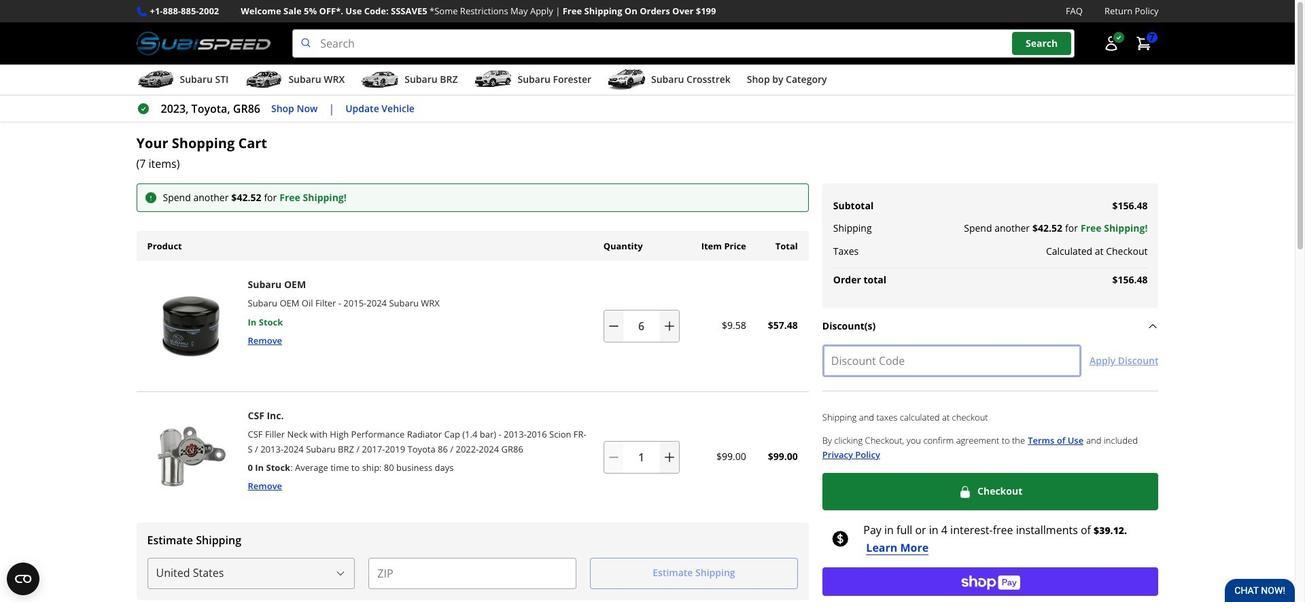 Task type: vqa. For each thing, say whether or not it's contained in the screenshot.
the bottom logo
no



Task type: describe. For each thing, give the bounding box(es) containing it.
a subaru sti thumbnail image image
[[136, 69, 174, 90]]

country select image
[[335, 568, 346, 579]]

Zip text field
[[369, 558, 577, 589]]

a subaru wrx thumbnail image image
[[245, 69, 283, 90]]

decrement image for csf8044 the all-aluminum filler neck will include a high-pressure radiator cap to fit the subaru brz., "image"
[[607, 451, 621, 464]]

increment image for sub15208aa170 oem subaru oil filter - 2015-2020 wrx, image's decrement image
[[663, 319, 676, 333]]

csf8044 the all-aluminum filler neck will include a high-pressure radiator cap to fit the subaru brz., image
[[142, 408, 240, 506]]

Discount Code field
[[823, 345, 1082, 378]]



Task type: locate. For each thing, give the bounding box(es) containing it.
decrement image
[[607, 319, 621, 333], [607, 451, 621, 464]]

a subaru forester thumbnail image image
[[474, 69, 512, 90]]

increment image
[[663, 319, 676, 333], [663, 451, 676, 464]]

a subaru crosstrek thumbnail image image
[[608, 69, 646, 90]]

1 vertical spatial increment image
[[663, 451, 676, 464]]

1 vertical spatial decrement image
[[607, 451, 621, 464]]

button image
[[1103, 35, 1120, 52]]

2 decrement image from the top
[[607, 451, 621, 464]]

1 increment image from the top
[[663, 319, 676, 333]]

search input field
[[293, 29, 1075, 58]]

buy with shop pay image
[[961, 574, 1021, 590]]

sub15208aa170 oem subaru oil filter - 2015-2020 wrx, image
[[142, 277, 240, 375]]

a subaru brz thumbnail image image
[[361, 69, 399, 90]]

2 increment image from the top
[[663, 451, 676, 464]]

None number field
[[604, 310, 680, 342], [604, 441, 680, 474], [604, 310, 680, 342], [604, 441, 680, 474]]

1 decrement image from the top
[[607, 319, 621, 333]]

0 vertical spatial increment image
[[663, 319, 676, 333]]

0 vertical spatial decrement image
[[607, 319, 621, 333]]

open widget image
[[7, 563, 39, 596]]

decrement image for sub15208aa170 oem subaru oil filter - 2015-2020 wrx, image
[[607, 319, 621, 333]]

subispeed logo image
[[136, 29, 271, 58]]

Country Select button
[[147, 558, 355, 589]]

increment image for decrement image related to csf8044 the all-aluminum filler neck will include a high-pressure radiator cap to fit the subaru brz., "image"
[[663, 451, 676, 464]]



